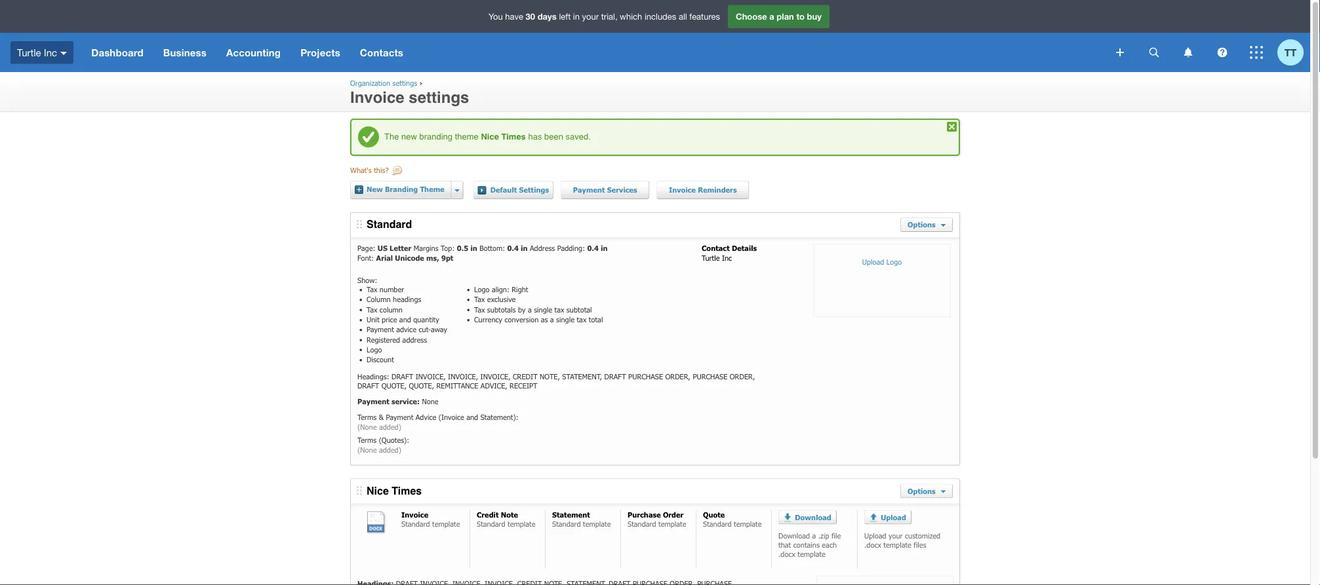 Task type: vqa. For each thing, say whether or not it's contained in the screenshot.
Disc. at bottom
no



Task type: locate. For each thing, give the bounding box(es) containing it.
2 order, from the left
[[730, 372, 755, 381]]

0 vertical spatial .docx
[[865, 541, 882, 550]]

0.4 right bottom:
[[508, 244, 519, 253]]

template down statement
[[583, 520, 611, 529]]

tt button
[[1278, 33, 1311, 72]]

0 vertical spatial added)
[[379, 423, 402, 432]]

reminders
[[698, 186, 737, 195]]

template inside the credit note standard template
[[508, 520, 536, 529]]

and
[[400, 315, 411, 324], [467, 413, 478, 422]]

tax left subtotal
[[555, 305, 565, 314]]

quote,
[[382, 382, 407, 390], [409, 382, 434, 390]]

1 quote, from the left
[[382, 382, 407, 390]]

standard inside the purchase order standard template
[[628, 520, 657, 529]]

what's
[[350, 166, 372, 175]]

2 0.4 from the left
[[588, 244, 599, 253]]

note,
[[540, 372, 560, 381]]

2 horizontal spatial draft
[[605, 372, 626, 381]]

0 vertical spatial terms
[[358, 413, 377, 422]]

1 horizontal spatial logo
[[474, 285, 490, 294]]

been
[[545, 132, 564, 142]]

has
[[529, 132, 542, 142]]

terms left &
[[358, 413, 377, 422]]

template left the credit note standard template
[[432, 520, 460, 529]]

download
[[795, 513, 832, 522], [779, 532, 810, 541]]

0 horizontal spatial quote,
[[382, 382, 407, 390]]

1 terms from the top
[[358, 413, 377, 422]]

0 horizontal spatial draft
[[358, 382, 379, 390]]

svg image
[[1251, 46, 1264, 59], [1185, 48, 1193, 57], [1218, 48, 1228, 57], [1117, 49, 1125, 56]]

template inside statement standard template
[[583, 520, 611, 529]]

(none up nice times
[[358, 446, 377, 455]]

single
[[534, 305, 553, 314], [556, 315, 575, 324]]

1 horizontal spatial .docx
[[865, 541, 882, 550]]

(none
[[358, 423, 377, 432], [358, 446, 377, 455]]

1 vertical spatial inc
[[722, 253, 732, 262]]

2 options from the top
[[908, 487, 938, 496]]

invoice, up advice,
[[481, 372, 511, 381]]

all
[[679, 11, 687, 21]]

standard down statement
[[553, 520, 581, 529]]

added) down &
[[379, 423, 402, 432]]

payment inside the show: tax number column headings tax column unit price and quantity payment advice cut-away registered address logo discount
[[367, 326, 394, 334]]

nice down '(quotes):'
[[367, 485, 389, 497]]

upload for upload
[[881, 513, 907, 522]]

1 horizontal spatial tax
[[577, 315, 587, 324]]

0 vertical spatial download
[[795, 513, 832, 522]]

1 options from the top
[[908, 220, 938, 229]]

contains
[[794, 541, 820, 550]]

turtle
[[17, 47, 41, 58], [702, 253, 720, 262]]

0 horizontal spatial svg image
[[60, 52, 67, 55]]

organization settings link
[[350, 79, 417, 88]]

0 vertical spatial logo
[[887, 258, 902, 267]]

invoice inside the invoice standard template
[[402, 511, 429, 520]]

1 vertical spatial terms
[[358, 436, 377, 445]]

1 vertical spatial and
[[467, 413, 478, 422]]

a inside the download a .zip file that contains each .docx template
[[813, 532, 816, 541]]

subtotal
[[567, 305, 592, 314]]

added)
[[379, 423, 402, 432], [379, 446, 402, 455]]

1 vertical spatial invoice
[[669, 186, 696, 195]]

settings
[[519, 186, 549, 195]]

0 vertical spatial tax
[[555, 305, 565, 314]]

payment left services
[[573, 186, 605, 195]]

you
[[489, 11, 503, 21]]

invoice inside invoice reminders link
[[669, 186, 696, 195]]

.zip
[[819, 532, 830, 541]]

invoice down organization settings link
[[350, 88, 405, 106]]

settings down ›
[[409, 88, 469, 106]]

quote, up payment service: none
[[382, 382, 407, 390]]

payment up registered
[[367, 326, 394, 334]]

added) down '(quotes):'
[[379, 446, 402, 455]]

navigation
[[81, 33, 1108, 72]]

us
[[378, 244, 388, 253]]

upload link
[[865, 511, 912, 525]]

remittance
[[437, 382, 479, 390]]

logo
[[887, 258, 902, 267], [474, 285, 490, 294], [367, 346, 382, 354]]

standard up 'us'
[[367, 219, 412, 231]]

1 added) from the top
[[379, 423, 402, 432]]

draft right statement,
[[605, 372, 626, 381]]

a left .zip
[[813, 532, 816, 541]]

download inside the download a .zip file that contains each .docx template
[[779, 532, 810, 541]]

upload inside upload your customized .docx template files
[[865, 532, 887, 541]]

1 horizontal spatial invoice,
[[448, 372, 478, 381]]

banner containing dashboard
[[0, 0, 1311, 72]]

invoice left the reminders
[[669, 186, 696, 195]]

1 vertical spatial upload
[[881, 513, 907, 522]]

payment services
[[573, 186, 638, 195]]

1 horizontal spatial inc
[[722, 253, 732, 262]]

1 vertical spatial turtle
[[702, 253, 720, 262]]

times left has
[[502, 132, 526, 142]]

banner
[[0, 0, 1311, 72]]

advice
[[416, 413, 437, 422]]

1 horizontal spatial and
[[467, 413, 478, 422]]

standard inside the credit note standard template
[[477, 520, 506, 529]]

payment services link
[[561, 181, 650, 199]]

settings left ›
[[393, 79, 417, 88]]

credit
[[513, 372, 538, 381]]

exclusive
[[487, 295, 516, 304]]

inc inside contact details turtle inc upload logo
[[722, 253, 732, 262]]

your left trial,
[[582, 11, 599, 21]]

template left download link
[[734, 520, 762, 529]]

›
[[420, 79, 422, 88]]

(quotes):
[[379, 436, 410, 445]]

1 horizontal spatial order,
[[730, 372, 755, 381]]

1 vertical spatial settings
[[409, 88, 469, 106]]

1 vertical spatial your
[[889, 532, 903, 541]]

2 horizontal spatial invoice,
[[481, 372, 511, 381]]

0.4
[[508, 244, 519, 253], [588, 244, 599, 253]]

1 horizontal spatial your
[[889, 532, 903, 541]]

standard down purchase
[[628, 520, 657, 529]]

your inside upload your customized .docx template files
[[889, 532, 903, 541]]

draft down headings:
[[358, 382, 379, 390]]

0 vertical spatial times
[[502, 132, 526, 142]]

standard
[[367, 219, 412, 231], [402, 520, 430, 529], [477, 520, 506, 529], [553, 520, 581, 529], [628, 520, 657, 529], [703, 520, 732, 529]]

download up .zip
[[795, 513, 832, 522]]

0 vertical spatial invoice
[[350, 88, 405, 106]]

0 horizontal spatial invoice,
[[416, 372, 446, 381]]

0 horizontal spatial and
[[400, 315, 411, 324]]

payment down payment service: none
[[386, 413, 414, 422]]

2 added) from the top
[[379, 446, 402, 455]]

invoice for invoice standard template
[[402, 511, 429, 520]]

theme
[[455, 132, 479, 142]]

1 vertical spatial .docx
[[779, 551, 796, 559]]

download for download
[[795, 513, 832, 522]]

navigation containing dashboard
[[81, 33, 1108, 72]]

1 vertical spatial times
[[392, 485, 422, 497]]

2 horizontal spatial logo
[[887, 258, 902, 267]]

your down upload link
[[889, 532, 903, 541]]

terms left '(quotes):'
[[358, 436, 377, 445]]

1 vertical spatial added)
[[379, 446, 402, 455]]

have
[[505, 11, 524, 21]]

a inside banner
[[770, 11, 775, 21]]

1 horizontal spatial nice
[[481, 132, 499, 142]]

payment up &
[[358, 398, 390, 406]]

inc inside 'popup button'
[[44, 47, 57, 58]]

your
[[582, 11, 599, 21], [889, 532, 903, 541]]

contacts
[[360, 47, 404, 58]]

.docx down upload link
[[865, 541, 882, 550]]

in left address
[[521, 244, 528, 253]]

2 invoice, from the left
[[448, 372, 478, 381]]

0 vertical spatial options
[[908, 220, 938, 229]]

1 vertical spatial single
[[556, 315, 575, 324]]

options for standard
[[908, 220, 938, 229]]

headings
[[393, 295, 422, 304]]

dashboard
[[91, 47, 144, 58]]

0.5
[[457, 244, 469, 253]]

logo align:                                      right tax                 exclusive tax subtotals                                                  by a single tax subtotal currency conversion as                                                          a single tax total
[[474, 285, 603, 324]]

page:
[[358, 244, 376, 253]]

times up the invoice standard template
[[392, 485, 422, 497]]

accounting button
[[217, 33, 291, 72]]

download up that
[[779, 532, 810, 541]]

what's this?
[[350, 166, 389, 175]]

2 vertical spatial invoice
[[402, 511, 429, 520]]

single down subtotal
[[556, 315, 575, 324]]

(none down payment service: none
[[358, 423, 377, 432]]

0 horizontal spatial 0.4
[[508, 244, 519, 253]]

1 vertical spatial logo
[[474, 285, 490, 294]]

template left files
[[884, 541, 912, 550]]

0 vertical spatial inc
[[44, 47, 57, 58]]

0.4 right padding:
[[588, 244, 599, 253]]

0 horizontal spatial order,
[[666, 372, 691, 381]]

template down note
[[508, 520, 536, 529]]

standard down credit
[[477, 520, 506, 529]]

draft up service:
[[392, 372, 414, 381]]

column
[[380, 305, 403, 314]]

in right the left
[[573, 11, 580, 21]]

1 vertical spatial options
[[908, 487, 938, 496]]

1 order, from the left
[[666, 372, 691, 381]]

0 horizontal spatial times
[[392, 485, 422, 497]]

a right as
[[550, 315, 554, 324]]

0 vertical spatial and
[[400, 315, 411, 324]]

0 horizontal spatial logo
[[367, 346, 382, 354]]

registered
[[367, 336, 400, 344]]

default settings link
[[474, 181, 554, 199]]

0 horizontal spatial inc
[[44, 47, 57, 58]]

quote
[[703, 511, 725, 520]]

order,
[[666, 372, 691, 381], [730, 372, 755, 381]]

inc
[[44, 47, 57, 58], [722, 253, 732, 262]]

0 vertical spatial single
[[534, 305, 553, 314]]

0 vertical spatial upload
[[863, 258, 885, 267]]

0 vertical spatial turtle
[[17, 47, 41, 58]]

statement standard template
[[553, 511, 611, 529]]

receipt
[[510, 382, 538, 390]]

and right (invoice
[[467, 413, 478, 422]]

single up as
[[534, 305, 553, 314]]

settings
[[393, 79, 417, 88], [409, 88, 469, 106]]

options
[[908, 220, 938, 229], [908, 487, 938, 496]]

includes
[[645, 11, 677, 21]]

0 horizontal spatial nice
[[367, 485, 389, 497]]

template
[[432, 520, 460, 529], [508, 520, 536, 529], [583, 520, 611, 529], [659, 520, 687, 529], [734, 520, 762, 529], [884, 541, 912, 550], [798, 551, 826, 559]]

template down contains
[[798, 551, 826, 559]]

nice right theme
[[481, 132, 499, 142]]

template inside the download a .zip file that contains each .docx template
[[798, 551, 826, 559]]

purchase
[[629, 372, 663, 381], [693, 372, 728, 381]]

address
[[530, 244, 555, 253]]

turtle inc
[[17, 47, 57, 58]]

0 vertical spatial (none
[[358, 423, 377, 432]]

0 vertical spatial your
[[582, 11, 599, 21]]

svg image inside turtle inc 'popup button'
[[60, 52, 67, 55]]

a left plan
[[770, 11, 775, 21]]

svg image
[[1150, 48, 1160, 57], [60, 52, 67, 55]]

0 horizontal spatial purchase
[[629, 372, 663, 381]]

logo inside contact details turtle inc upload logo
[[887, 258, 902, 267]]

0 horizontal spatial .docx
[[779, 551, 796, 559]]

what's this? link
[[350, 166, 405, 178]]

invoice, up none on the bottom of the page
[[416, 372, 446, 381]]

1 horizontal spatial purchase
[[693, 372, 728, 381]]

standard inside statement standard template
[[553, 520, 581, 529]]

payment inside "link"
[[573, 186, 605, 195]]

1 vertical spatial (none
[[358, 446, 377, 455]]

by
[[518, 305, 526, 314]]

download for download a .zip file that contains each .docx template
[[779, 532, 810, 541]]

1 horizontal spatial 0.4
[[588, 244, 599, 253]]

0 horizontal spatial your
[[582, 11, 599, 21]]

2 vertical spatial logo
[[367, 346, 382, 354]]

choose
[[736, 11, 768, 21]]

credit
[[477, 511, 499, 520]]

saved.
[[566, 132, 591, 142]]

projects
[[301, 47, 340, 58]]

invoice, up remittance
[[448, 372, 478, 381]]

template down the order
[[659, 520, 687, 529]]

.docx down that
[[779, 551, 796, 559]]

trial,
[[602, 11, 618, 21]]

quote, up none on the bottom of the page
[[409, 382, 434, 390]]

tax down subtotal
[[577, 315, 587, 324]]

standard down nice times
[[402, 520, 430, 529]]

2 vertical spatial upload
[[865, 532, 887, 541]]

in
[[573, 11, 580, 21], [471, 244, 478, 253], [521, 244, 528, 253], [601, 244, 608, 253]]

in right padding:
[[601, 244, 608, 253]]

1 horizontal spatial turtle
[[702, 253, 720, 262]]

1 vertical spatial download
[[779, 532, 810, 541]]

and up advice
[[400, 315, 411, 324]]

standard down quote on the right bottom of page
[[703, 520, 732, 529]]

0 horizontal spatial turtle
[[17, 47, 41, 58]]

1 horizontal spatial quote,
[[409, 382, 434, 390]]

invoice down nice times
[[402, 511, 429, 520]]

2 quote, from the left
[[409, 382, 434, 390]]



Task type: describe. For each thing, give the bounding box(es) containing it.
align:
[[492, 285, 510, 294]]

letter
[[390, 244, 412, 253]]

payment inside terms & payment advice (invoice and statement): (none added) terms (quotes): (none added)
[[386, 413, 414, 422]]

tt
[[1285, 47, 1297, 58]]

business button
[[153, 33, 217, 72]]

payment service: none
[[358, 398, 439, 406]]

choose a plan to buy
[[736, 11, 822, 21]]

turtle inside contact details turtle inc upload logo
[[702, 253, 720, 262]]

none
[[422, 398, 439, 406]]

font:
[[358, 253, 374, 262]]

1 horizontal spatial svg image
[[1150, 48, 1160, 57]]

default
[[491, 186, 517, 195]]

upload inside contact details turtle inc upload logo
[[863, 258, 885, 267]]

1 invoice, from the left
[[416, 372, 446, 381]]

and inside terms & payment advice (invoice and statement): (none added) terms (quotes): (none added)
[[467, 413, 478, 422]]

currency
[[474, 315, 503, 324]]

standard inside the invoice standard template
[[402, 520, 430, 529]]

order
[[663, 511, 684, 520]]

upload your customized .docx template files
[[865, 532, 941, 550]]

dashboard link
[[81, 33, 153, 72]]

2 (none from the top
[[358, 446, 377, 455]]

customized
[[906, 532, 941, 541]]

this?
[[374, 166, 389, 175]]

the
[[385, 132, 399, 142]]

logo inside the show: tax number column headings tax column unit price and quantity payment advice cut-away registered address logo discount
[[367, 346, 382, 354]]

turtle inside 'popup button'
[[17, 47, 41, 58]]

theme
[[420, 185, 445, 194]]

2 terms from the top
[[358, 436, 377, 445]]

invoice standard template
[[402, 511, 460, 529]]

1 (none from the top
[[358, 423, 377, 432]]

standard inside quote standard template
[[703, 520, 732, 529]]

details
[[732, 244, 757, 253]]

and inside the show: tax number column headings tax column unit price and quantity payment advice cut-away registered address logo discount
[[400, 315, 411, 324]]

number
[[380, 285, 404, 294]]

new
[[367, 185, 383, 194]]

the new branding theme nice times has been saved.
[[385, 132, 591, 142]]

total
[[589, 315, 603, 324]]

template inside the purchase order standard template
[[659, 520, 687, 529]]

statement,
[[563, 372, 602, 381]]

template inside quote standard template
[[734, 520, 762, 529]]

to
[[797, 11, 805, 21]]

1 purchase from the left
[[629, 372, 663, 381]]

statement
[[553, 511, 590, 520]]

0 horizontal spatial tax
[[555, 305, 565, 314]]

0 horizontal spatial single
[[534, 305, 553, 314]]

subtotals
[[487, 305, 516, 314]]

default settings
[[491, 186, 549, 195]]

that
[[779, 541, 792, 550]]

file
[[832, 532, 841, 541]]

days
[[538, 11, 557, 21]]

margins
[[414, 244, 439, 253]]

credit note standard template
[[477, 511, 536, 529]]

organization
[[350, 79, 391, 88]]

.docx inside the download a .zip file that contains each .docx template
[[779, 551, 796, 559]]

0 vertical spatial settings
[[393, 79, 417, 88]]

service:
[[392, 398, 420, 406]]

logo inside logo align:                                      right tax                 exclusive tax subtotals                                                  by a single tax subtotal currency conversion as                                                          a single tax total
[[474, 285, 490, 294]]

conversion
[[505, 315, 539, 324]]

each
[[822, 541, 837, 550]]

quantity
[[414, 315, 439, 324]]

as
[[541, 315, 548, 324]]

&
[[379, 413, 384, 422]]

ms,
[[427, 253, 439, 262]]

contacts button
[[350, 33, 413, 72]]

in right 0.5 in the top of the page
[[471, 244, 478, 253]]

download a .zip file that contains each .docx template
[[779, 532, 841, 559]]

turtle inc button
[[0, 33, 81, 72]]

(invoice
[[439, 413, 464, 422]]

which
[[620, 11, 643, 21]]

template inside the invoice standard template
[[432, 520, 460, 529]]

price
[[382, 315, 397, 324]]

advice,
[[481, 382, 508, 390]]

plan
[[777, 11, 795, 21]]

options for nice times
[[908, 487, 938, 496]]

left
[[559, 11, 571, 21]]

right
[[512, 285, 529, 294]]

.docx inside upload your customized .docx template files
[[865, 541, 882, 550]]

purchase
[[628, 511, 661, 520]]

business
[[163, 47, 207, 58]]

navigation inside banner
[[81, 33, 1108, 72]]

advice
[[397, 326, 417, 334]]

30
[[526, 11, 535, 21]]

3 invoice, from the left
[[481, 372, 511, 381]]

download link
[[779, 511, 837, 525]]

invoice for invoice reminders
[[669, 186, 696, 195]]

services
[[607, 186, 638, 195]]

template inside upload your customized .docx template files
[[884, 541, 912, 550]]

2 purchase from the left
[[693, 372, 728, 381]]

organization settings › invoice settings
[[350, 79, 469, 106]]

cut-
[[419, 326, 431, 334]]

branding
[[420, 132, 453, 142]]

contact details turtle inc upload logo
[[702, 244, 902, 267]]

0 vertical spatial nice
[[481, 132, 499, 142]]

show:
[[358, 276, 377, 285]]

1 horizontal spatial times
[[502, 132, 526, 142]]

invoice reminders link
[[657, 181, 750, 199]]

show: tax number column headings tax column unit price and quantity payment advice cut-away registered address logo discount
[[358, 276, 447, 364]]

1 vertical spatial nice
[[367, 485, 389, 497]]

1 vertical spatial tax
[[577, 315, 587, 324]]

contact
[[702, 244, 730, 253]]

upload for upload your customized .docx template files
[[865, 532, 887, 541]]

top:
[[441, 244, 455, 253]]

1 0.4 from the left
[[508, 244, 519, 253]]

invoice inside 'organization settings › invoice settings'
[[350, 88, 405, 106]]

bottom:
[[480, 244, 505, 253]]

new branding theme link
[[354, 181, 451, 199]]

unicode
[[395, 253, 424, 262]]

1 horizontal spatial single
[[556, 315, 575, 324]]

a right by on the left bottom
[[528, 305, 532, 314]]

column
[[367, 295, 391, 304]]

1 horizontal spatial draft
[[392, 372, 414, 381]]

discount
[[367, 356, 394, 364]]

files
[[914, 541, 927, 550]]

address
[[403, 336, 427, 344]]

nice times
[[367, 485, 422, 497]]



